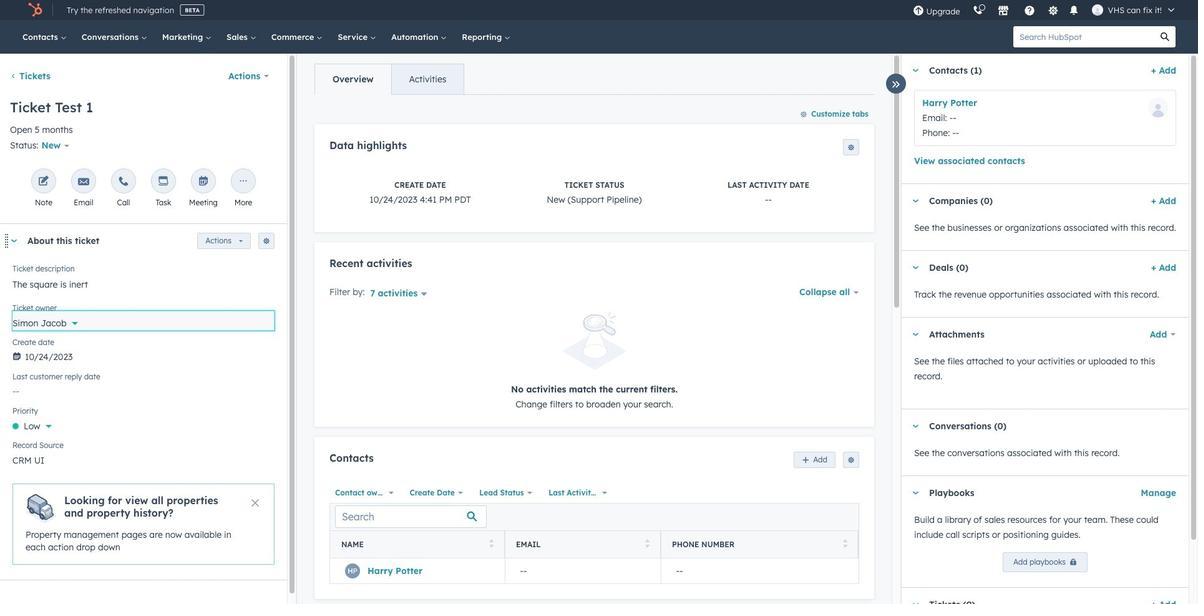 Task type: locate. For each thing, give the bounding box(es) containing it.
0 horizontal spatial press to sort. element
[[489, 539, 494, 550]]

1 horizontal spatial press to sort. image
[[645, 539, 650, 548]]

schedule a meeting image
[[198, 176, 209, 188]]

None text field
[[12, 272, 275, 297]]

1 press to sort. image from the left
[[489, 539, 494, 548]]

jer mill image
[[1092, 4, 1103, 16]]

caret image
[[912, 69, 919, 72], [912, 199, 919, 202], [912, 266, 919, 269]]

menu
[[906, 0, 1183, 20]]

0 vertical spatial caret image
[[912, 69, 919, 72]]

1 press to sort. element from the left
[[489, 539, 494, 550]]

press to sort. image
[[489, 539, 494, 548], [645, 539, 650, 548]]

0 vertical spatial alert
[[329, 312, 859, 412]]

caret image
[[10, 240, 17, 243], [912, 333, 919, 336], [912, 425, 919, 428], [912, 491, 919, 495]]

Search search field
[[335, 506, 487, 528]]

1 horizontal spatial alert
[[329, 312, 859, 412]]

2 caret image from the top
[[912, 199, 919, 202]]

2 vertical spatial caret image
[[912, 266, 919, 269]]

alert
[[329, 312, 859, 412], [12, 484, 275, 564]]

navigation
[[314, 64, 465, 95]]

3 press to sort. element from the left
[[843, 539, 847, 550]]

create an email image
[[78, 176, 89, 188]]

0 horizontal spatial press to sort. image
[[489, 539, 494, 548]]

1 horizontal spatial press to sort. element
[[645, 539, 650, 550]]

1 vertical spatial caret image
[[912, 199, 919, 202]]

0 horizontal spatial alert
[[12, 484, 275, 564]]

2 horizontal spatial press to sort. element
[[843, 539, 847, 550]]

press to sort. element
[[489, 539, 494, 550], [645, 539, 650, 550], [843, 539, 847, 550]]

MM/DD/YYYY text field
[[12, 345, 275, 365]]

1 vertical spatial alert
[[12, 484, 275, 564]]

-- text field
[[12, 380, 275, 400]]



Task type: describe. For each thing, give the bounding box(es) containing it.
create a note image
[[38, 176, 49, 188]]

make a phone call image
[[118, 176, 129, 188]]

press to sort. image
[[843, 539, 847, 548]]

2 press to sort. image from the left
[[645, 539, 650, 548]]

1 caret image from the top
[[912, 69, 919, 72]]

3 caret image from the top
[[912, 266, 919, 269]]

more activities, menu pop up image
[[238, 176, 249, 188]]

close image
[[251, 499, 259, 507]]

marketplaces image
[[997, 6, 1009, 17]]

Search HubSpot search field
[[1013, 26, 1154, 47]]

manage card settings image
[[263, 238, 270, 245]]

create a task image
[[158, 176, 169, 188]]

2 press to sort. element from the left
[[645, 539, 650, 550]]



Task type: vqa. For each thing, say whether or not it's contained in the screenshot.
PrestaShop's 100
no



